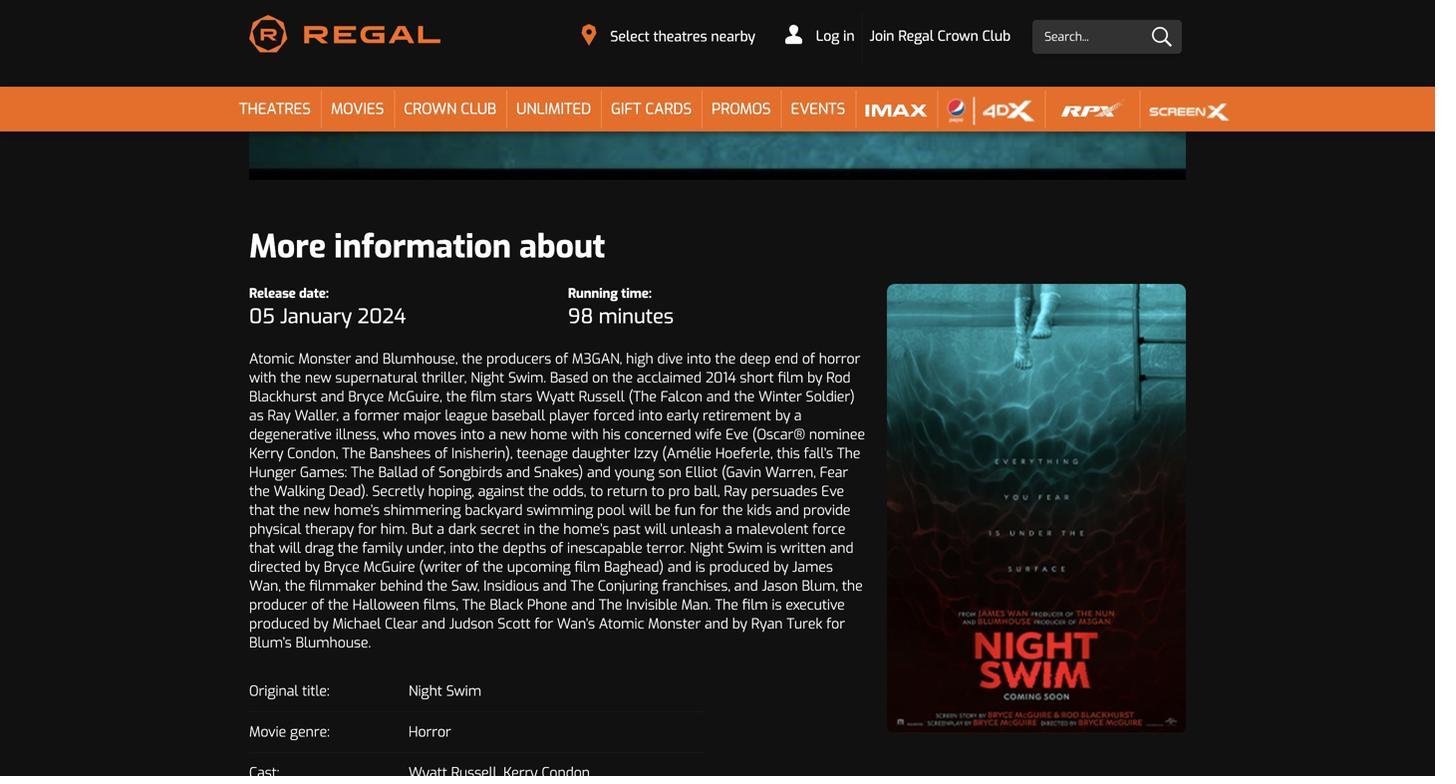 Task type: vqa. For each thing, say whether or not it's contained in the screenshot.
PG
no



Task type: locate. For each thing, give the bounding box(es) containing it.
0 vertical spatial bryce
[[348, 388, 384, 406]]

pro
[[668, 483, 690, 501]]

ball,
[[694, 483, 720, 501]]

crown club link
[[394, 87, 506, 132]]

eve down fear
[[822, 483, 844, 501]]

0 vertical spatial crown
[[938, 27, 979, 45]]

original title:
[[249, 682, 330, 701]]

bryce
[[348, 388, 384, 406], [324, 558, 360, 577]]

ray down blackhurst
[[268, 407, 291, 425]]

is down malevolent
[[767, 539, 777, 558]]

1 vertical spatial home's
[[563, 520, 609, 539]]

1 vertical spatial club
[[461, 99, 496, 119]]

crown right regal
[[938, 27, 979, 45]]

new up therapy
[[303, 502, 330, 520]]

events link
[[781, 87, 856, 132]]

that up the directed
[[249, 539, 275, 558]]

and down force
[[830, 539, 854, 558]]

and up against
[[506, 464, 530, 482]]

ray down (gavin
[[724, 483, 747, 501]]

produced up jason
[[709, 558, 770, 577]]

and up phone
[[543, 577, 567, 596]]

backyard
[[465, 502, 523, 520]]

1 horizontal spatial crown
[[938, 27, 979, 45]]

Search... text field
[[1033, 20, 1182, 54]]

night up the horror
[[409, 682, 442, 701]]

acclaimed
[[637, 369, 702, 387]]

hoeferle,
[[716, 445, 773, 463]]

behind
[[380, 577, 423, 596]]

1 vertical spatial produced
[[249, 615, 310, 634]]

this
[[777, 445, 800, 463]]

0 horizontal spatial home's
[[334, 502, 380, 520]]

by
[[807, 369, 823, 387], [775, 407, 791, 425], [305, 558, 320, 577], [773, 558, 789, 577], [313, 615, 329, 634], [732, 615, 748, 634]]

running time: 98 minutes
[[568, 285, 674, 330]]

0 vertical spatial with
[[249, 369, 277, 387]]

0 horizontal spatial eve
[[726, 426, 749, 444]]

film up "league"
[[471, 388, 496, 406]]

0 vertical spatial that
[[249, 502, 275, 520]]

by up the blumhouse.
[[313, 615, 329, 634]]

written
[[781, 539, 826, 558]]

log in link
[[778, 12, 863, 61]]

and
[[355, 350, 379, 368], [321, 388, 344, 406], [707, 388, 730, 406], [506, 464, 530, 482], [587, 464, 611, 482], [776, 502, 799, 520], [830, 539, 854, 558], [668, 558, 692, 577], [543, 577, 567, 596], [734, 577, 758, 596], [571, 596, 595, 615], [422, 615, 445, 634], [705, 615, 729, 634]]

monster down the "january"
[[298, 350, 351, 368]]

with down player
[[571, 426, 599, 444]]

0 vertical spatial will
[[629, 502, 651, 520]]

user icon image
[[785, 24, 802, 44]]

m3gan,
[[572, 350, 622, 368]]

0 vertical spatial eve
[[726, 426, 749, 444]]

illness,
[[336, 426, 379, 444]]

the up 2014 on the top of page
[[715, 350, 736, 368]]

swim down malevolent
[[728, 539, 763, 558]]

russell
[[579, 388, 625, 406]]

into down "league"
[[460, 426, 485, 444]]

date:
[[299, 285, 329, 303]]

condon,
[[287, 445, 338, 463]]

crown right movies
[[404, 99, 457, 119]]

and down persuades
[[776, 502, 799, 520]]

to up pool
[[590, 483, 603, 501]]

atomic down invisible
[[599, 615, 644, 634]]

the down filmmaker
[[328, 596, 349, 615]]

will down be
[[645, 520, 667, 539]]

and down films,
[[422, 615, 445, 634]]

under,
[[407, 539, 446, 558]]

as
[[249, 407, 264, 425]]

horror
[[819, 350, 861, 368]]

0 horizontal spatial in
[[524, 520, 535, 539]]

a down winter
[[794, 407, 802, 425]]

by left ryan
[[732, 615, 748, 634]]

screenx image
[[1150, 95, 1230, 125]]

is up the franchises,
[[695, 558, 706, 577]]

home's down the dead).
[[334, 502, 380, 520]]

0 horizontal spatial produced
[[249, 615, 310, 634]]

1 horizontal spatial swim
[[728, 539, 763, 558]]

a
[[343, 407, 350, 425], [794, 407, 802, 425], [489, 426, 496, 444], [437, 520, 445, 539], [725, 520, 733, 539]]

for down ball,
[[700, 502, 719, 520]]

man.
[[681, 596, 711, 615]]

elliot
[[685, 464, 718, 482]]

on
[[592, 369, 609, 387]]

2 vertical spatial new
[[303, 502, 330, 520]]

produced down producer in the left bottom of the page
[[249, 615, 310, 634]]

and up wan's
[[571, 596, 595, 615]]

1 horizontal spatial atomic
[[599, 615, 644, 634]]

executive
[[786, 596, 845, 615]]

club left unlimited link
[[461, 99, 496, 119]]

2 horizontal spatial night
[[690, 539, 724, 558]]

halloween
[[353, 596, 419, 615]]

and down daughter
[[587, 464, 611, 482]]

will
[[629, 502, 651, 520], [645, 520, 667, 539], [279, 539, 301, 558]]

0 vertical spatial atomic
[[249, 350, 295, 368]]

0 vertical spatial swim
[[728, 539, 763, 558]]

the down therapy
[[338, 539, 358, 558]]

will left be
[[629, 502, 651, 520]]

major
[[403, 407, 441, 425]]

unlimited
[[516, 99, 591, 119]]

atomic up blackhurst
[[249, 350, 295, 368]]

for down phone
[[535, 615, 553, 634]]

1 vertical spatial swim
[[446, 682, 482, 701]]

select
[[610, 27, 650, 46]]

michael
[[332, 615, 381, 634]]

wan,
[[249, 577, 281, 596]]

the down "conjuring"
[[599, 596, 622, 615]]

bryce up filmmaker
[[324, 558, 360, 577]]

into up 2014 on the top of page
[[687, 350, 711, 368]]

conjuring
[[598, 577, 658, 596]]

monster down man.
[[648, 615, 701, 634]]

0 vertical spatial club
[[982, 27, 1011, 45]]

film down inescapable
[[575, 558, 600, 577]]

the down hunger
[[249, 483, 270, 501]]

to
[[590, 483, 603, 501], [651, 483, 665, 501]]

with
[[249, 369, 277, 387], [571, 426, 599, 444]]

the down nominee
[[837, 445, 861, 463]]

1 vertical spatial night
[[690, 539, 724, 558]]

join regal crown club link
[[863, 12, 1018, 60]]

the up "league"
[[446, 388, 467, 406]]

his
[[603, 426, 621, 444]]

1 to from the left
[[590, 483, 603, 501]]

producer
[[249, 596, 307, 615]]

crown inside crown club link
[[404, 99, 457, 119]]

1 vertical spatial is
[[695, 558, 706, 577]]

will down physical
[[279, 539, 301, 558]]

theatres link
[[229, 87, 321, 132]]

based
[[550, 369, 588, 387]]

1 vertical spatial that
[[249, 539, 275, 558]]

1 vertical spatial ray
[[724, 483, 747, 501]]

in
[[843, 27, 855, 45], [524, 520, 535, 539]]

with up blackhurst
[[249, 369, 277, 387]]

0 horizontal spatial to
[[590, 483, 603, 501]]

home's
[[334, 502, 380, 520], [563, 520, 609, 539]]

1 horizontal spatial with
[[571, 426, 599, 444]]

saw,
[[451, 577, 480, 596]]

daughter
[[572, 445, 630, 463]]

depths
[[503, 539, 546, 558]]

club
[[982, 27, 1011, 45], [461, 99, 496, 119]]

promos link
[[702, 87, 781, 132]]

a up illness,
[[343, 407, 350, 425]]

izzy
[[634, 445, 658, 463]]

invisible
[[626, 596, 678, 615]]

the right on
[[612, 369, 633, 387]]

terror.
[[646, 539, 686, 558]]

0 vertical spatial in
[[843, 27, 855, 45]]

night up the stars at the left of the page
[[471, 369, 505, 387]]

0 horizontal spatial crown
[[404, 99, 457, 119]]

0 horizontal spatial atomic
[[249, 350, 295, 368]]

fall's
[[804, 445, 833, 463]]

the down snakes)
[[528, 483, 549, 501]]

to up be
[[651, 483, 665, 501]]

1 horizontal spatial monster
[[648, 615, 701, 634]]

a up inisherin),
[[489, 426, 496, 444]]

for up family
[[358, 520, 377, 539]]

release
[[249, 285, 296, 303]]

select theatres nearby
[[610, 27, 756, 46]]

0 vertical spatial home's
[[334, 502, 380, 520]]

a right unleash
[[725, 520, 733, 539]]

running
[[568, 285, 618, 303]]

1 horizontal spatial in
[[843, 27, 855, 45]]

fun
[[675, 502, 696, 520]]

home's up inescapable
[[563, 520, 609, 539]]

movie genre:
[[249, 723, 330, 742]]

1 horizontal spatial night
[[471, 369, 505, 387]]

1 horizontal spatial produced
[[709, 558, 770, 577]]

produced
[[709, 558, 770, 577], [249, 615, 310, 634]]

upcoming
[[507, 558, 571, 577]]

eve down retirement
[[726, 426, 749, 444]]

night down unleash
[[690, 539, 724, 558]]

1 vertical spatial new
[[500, 426, 527, 444]]

gift cards
[[611, 99, 692, 119]]

physical
[[249, 520, 301, 539]]

movies
[[331, 99, 384, 119]]

in inside atomic monster and blumhouse, the producers of m3gan, high dive into the deep end of horror with the new supernatural thriller, night swim.  based on the acclaimed 2014 short film by rod blackhurst and bryce mcguire, the film stars wyatt russell (the falcon and the winter soldier) as ray waller, a former major league baseball player forced into early retirement by a degenerative illness, who moves into a new home with his concerned wife eve (oscar® nominee kerry condon, the banshees of inisherin), teenage daughter izzy (amélie hoeferle, this fall's the hunger games: the ballad of songbirds and snakes) and young son elliot (gavin warren, fear the walking dead).  secretly hoping, against the odds, to return to pro ball, ray persuades eve that the new home's shimmering backyard swimming pool will be fun for the kids and provide physical therapy for him. but a dark secret in the home's past will unleash a malevolent force that will drag the family under, into the depths of inescapable terror.  night swim is written and directed by bryce mcguire (writer of the upcoming film baghead) and is produced by james wan, the filmmaker behind the saw, insidious and the conjuring franchises, and jason blum, the producer of the halloween films, the black phone and the invisible man. the film is executive produced by michael clear and judson scott for wan's atomic monster and by ryan turek for blum's blumhouse.
[[524, 520, 535, 539]]

1 vertical spatial in
[[524, 520, 535, 539]]

1 horizontal spatial club
[[982, 27, 1011, 45]]

0 horizontal spatial swim
[[446, 682, 482, 701]]

regal image
[[249, 15, 441, 52]]

that up physical
[[249, 502, 275, 520]]

for down executive on the bottom
[[826, 615, 845, 634]]

1 vertical spatial crown
[[404, 99, 457, 119]]

new up "waller," at the bottom left
[[305, 369, 332, 387]]

the up blackhurst
[[280, 369, 301, 387]]

gift cards link
[[601, 87, 702, 132]]

1 vertical spatial eve
[[822, 483, 844, 501]]

new down baseball
[[500, 426, 527, 444]]

release date: 05 january 2024
[[249, 285, 406, 330]]

is
[[767, 539, 777, 558], [695, 558, 706, 577], [772, 596, 782, 615]]

join
[[870, 27, 895, 45]]

the down "(writer"
[[427, 577, 448, 596]]

of down filmmaker
[[311, 596, 324, 615]]

film up ryan
[[742, 596, 768, 615]]

dark
[[448, 520, 476, 539]]

wan's
[[557, 615, 595, 634]]

and down 2014 on the top of page
[[707, 388, 730, 406]]

0 horizontal spatial ray
[[268, 407, 291, 425]]

the up producer in the left bottom of the page
[[285, 577, 306, 596]]

is down jason
[[772, 596, 782, 615]]

the
[[342, 445, 366, 463], [837, 445, 861, 463], [351, 464, 375, 482], [571, 577, 594, 596], [462, 596, 486, 615], [599, 596, 622, 615], [715, 596, 739, 615]]

return
[[607, 483, 648, 501]]

swim up the horror
[[446, 682, 482, 701]]

by up jason
[[773, 558, 789, 577]]

and up supernatural
[[355, 350, 379, 368]]

1 vertical spatial bryce
[[324, 558, 360, 577]]

the up the dead).
[[351, 464, 375, 482]]

hoping,
[[428, 483, 474, 501]]

franchises,
[[662, 577, 731, 596]]

2 vertical spatial night
[[409, 682, 442, 701]]

bryce down supernatural
[[348, 388, 384, 406]]

falcon
[[661, 388, 703, 406]]

the right blum,
[[842, 577, 863, 596]]

mcguire,
[[388, 388, 442, 406]]

0 horizontal spatial monster
[[298, 350, 351, 368]]

club up pepsi 4dx logo
[[982, 27, 1011, 45]]

horror
[[409, 723, 451, 742]]

movies link
[[321, 87, 394, 132]]

in right "log"
[[843, 27, 855, 45]]

1 horizontal spatial to
[[651, 483, 665, 501]]

young
[[615, 464, 655, 482]]

crown club
[[404, 99, 496, 119]]

eve
[[726, 426, 749, 444], [822, 483, 844, 501]]



Task type: describe. For each thing, give the bounding box(es) containing it.
into up 'concerned'
[[638, 407, 663, 425]]

the right man.
[[715, 596, 739, 615]]

persuades
[[751, 483, 818, 501]]

pool
[[597, 502, 625, 520]]

of up based
[[555, 350, 568, 368]]

1 vertical spatial atomic
[[599, 615, 644, 634]]

cards
[[645, 99, 692, 119]]

swim.
[[508, 369, 546, 387]]

1 vertical spatial will
[[645, 520, 667, 539]]

the down illness,
[[342, 445, 366, 463]]

home
[[530, 426, 568, 444]]

nearby
[[711, 27, 756, 46]]

wyatt
[[536, 388, 575, 406]]

into down dark
[[450, 539, 474, 558]]

fear
[[820, 464, 848, 482]]

(gavin
[[722, 464, 762, 482]]

film down end
[[778, 369, 804, 387]]

turek
[[787, 615, 823, 634]]

league
[[445, 407, 488, 425]]

wife
[[695, 426, 722, 444]]

high
[[626, 350, 654, 368]]

blackhurst
[[249, 388, 317, 406]]

the up wan's
[[571, 577, 594, 596]]

stars
[[500, 388, 533, 406]]

1 horizontal spatial eve
[[822, 483, 844, 501]]

0 vertical spatial is
[[767, 539, 777, 558]]

black
[[490, 596, 523, 615]]

and up "waller," at the bottom left
[[321, 388, 344, 406]]

walking
[[274, 483, 325, 501]]

blumhouse,
[[383, 350, 458, 368]]

club inside "link"
[[982, 27, 1011, 45]]

inisherin),
[[452, 445, 513, 463]]

theatres
[[239, 99, 311, 119]]

0 horizontal spatial with
[[249, 369, 277, 387]]

odds,
[[553, 483, 587, 501]]

provide
[[803, 502, 851, 520]]

2 vertical spatial will
[[279, 539, 301, 558]]

0 vertical spatial monster
[[298, 350, 351, 368]]

1 vertical spatial monster
[[648, 615, 701, 634]]

kerry
[[249, 445, 284, 463]]

mcguire
[[363, 558, 415, 577]]

unlimited link
[[506, 87, 601, 132]]

imax image
[[866, 95, 928, 125]]

0 vertical spatial new
[[305, 369, 332, 387]]

atomic monster and blumhouse, the producers of m3gan, high dive into the deep end of horror with the new supernatural thriller, night swim.  based on the acclaimed 2014 short film by rod blackhurst and bryce mcguire, the film stars wyatt russell (the falcon and the winter soldier) as ray waller, a former major league baseball player forced into early retirement by a degenerative illness, who moves into a new home with his concerned wife eve (oscar® nominee kerry condon, the banshees of inisherin), teenage daughter izzy (amélie hoeferle, this fall's the hunger games: the ballad of songbirds and snakes) and young son elliot (gavin warren, fear the walking dead).  secretly hoping, against the odds, to return to pro ball, ray persuades eve that the new home's shimmering backyard swimming pool will be fun for the kids and provide physical therapy for him. but a dark secret in the home's past will unleash a malevolent force that will drag the family under, into the depths of inescapable terror.  night swim is written and directed by bryce mcguire (writer of the upcoming film baghead) and is produced by james wan, the filmmaker behind the saw, insidious and the conjuring franchises, and jason blum, the producer of the halloween films, the black phone and the invisible man. the film is executive produced by michael clear and judson scott for wan's atomic monster and by ryan turek for blum's blumhouse.
[[249, 350, 865, 653]]

of up upcoming
[[550, 539, 563, 558]]

regal
[[898, 27, 934, 45]]

jason
[[762, 577, 798, 596]]

james
[[793, 558, 833, 577]]

retirement
[[703, 407, 772, 425]]

thriller,
[[422, 369, 467, 387]]

and down terror.
[[668, 558, 692, 577]]

secret
[[480, 520, 520, 539]]

0 horizontal spatial night
[[409, 682, 442, 701]]

snakes)
[[534, 464, 583, 482]]

the left "kids"
[[722, 502, 743, 520]]

by left rod
[[807, 369, 823, 387]]

malevolent
[[736, 520, 809, 539]]

2 to from the left
[[651, 483, 665, 501]]

map marker icon image
[[582, 24, 597, 46]]

dead).
[[329, 483, 368, 501]]

rpx - regal premium experience image
[[1055, 95, 1130, 125]]

2014
[[706, 369, 736, 387]]

player
[[549, 407, 590, 425]]

night swim image
[[887, 284, 1186, 734]]

promos
[[712, 99, 771, 119]]

of up saw,
[[466, 558, 479, 577]]

the down walking
[[279, 502, 300, 520]]

the up insidious
[[483, 558, 503, 577]]

(the
[[629, 388, 657, 406]]

(amélie
[[662, 445, 712, 463]]

of right end
[[802, 350, 815, 368]]

forced
[[593, 407, 635, 425]]

inescapable
[[567, 539, 643, 558]]

of up the hoping, at left bottom
[[422, 464, 435, 482]]

time:
[[621, 285, 652, 303]]

the up retirement
[[734, 388, 755, 406]]

former
[[354, 407, 400, 425]]

family
[[362, 539, 403, 558]]

him.
[[381, 520, 408, 539]]

1 horizontal spatial ray
[[724, 483, 747, 501]]

gift
[[611, 99, 641, 119]]

crown inside join regal crown club "link"
[[938, 27, 979, 45]]

about
[[520, 226, 605, 268]]

banshees
[[370, 445, 431, 463]]

blumhouse.
[[296, 634, 371, 653]]

original
[[249, 682, 298, 701]]

1 horizontal spatial home's
[[563, 520, 609, 539]]

ryan
[[751, 615, 783, 634]]

and left jason
[[734, 577, 758, 596]]

but
[[412, 520, 433, 539]]

(writer
[[419, 558, 462, 577]]

05
[[249, 304, 275, 330]]

pepsi 4dx logo image
[[947, 95, 1035, 125]]

genre:
[[290, 723, 330, 742]]

0 horizontal spatial club
[[461, 99, 496, 119]]

insidious
[[484, 577, 539, 596]]

blum,
[[802, 577, 838, 596]]

movie
[[249, 723, 286, 742]]

1 vertical spatial with
[[571, 426, 599, 444]]

minutes
[[599, 304, 674, 330]]

0 vertical spatial ray
[[268, 407, 291, 425]]

0 vertical spatial night
[[471, 369, 505, 387]]

of down moves
[[435, 445, 448, 463]]

nominee
[[809, 426, 865, 444]]

2 vertical spatial is
[[772, 596, 782, 615]]

2024
[[357, 304, 406, 330]]

events
[[791, 99, 846, 119]]

swim inside atomic monster and blumhouse, the producers of m3gan, high dive into the deep end of horror with the new supernatural thriller, night swim.  based on the acclaimed 2014 short film by rod blackhurst and bryce mcguire, the film stars wyatt russell (the falcon and the winter soldier) as ray waller, a former major league baseball player forced into early retirement by a degenerative illness, who moves into a new home with his concerned wife eve (oscar® nominee kerry condon, the banshees of inisherin), teenage daughter izzy (amélie hoeferle, this fall's the hunger games: the ballad of songbirds and snakes) and young son elliot (gavin warren, fear the walking dead).  secretly hoping, against the odds, to return to pro ball, ray persuades eve that the new home's shimmering backyard swimming pool will be fun for the kids and provide physical therapy for him. but a dark secret in the home's past will unleash a malevolent force that will drag the family under, into the depths of inescapable terror.  night swim is written and directed by bryce mcguire (writer of the upcoming film baghead) and is produced by james wan, the filmmaker behind the saw, insidious and the conjuring franchises, and jason blum, the producer of the halloween films, the black phone and the invisible man. the film is executive produced by michael clear and judson scott for wan's atomic monster and by ryan turek for blum's blumhouse.
[[728, 539, 763, 558]]

more information about
[[249, 226, 605, 268]]

films,
[[423, 596, 459, 615]]

against
[[478, 483, 524, 501]]

the up judson
[[462, 596, 486, 615]]

shimmering
[[384, 502, 461, 520]]

0 vertical spatial produced
[[709, 558, 770, 577]]

filmmaker
[[309, 577, 376, 596]]

unleash
[[671, 520, 721, 539]]

deep
[[740, 350, 771, 368]]

the up thriller,
[[462, 350, 483, 368]]

2 that from the top
[[249, 539, 275, 558]]

select theatres nearby link
[[569, 19, 769, 53]]

1 that from the top
[[249, 502, 275, 520]]

a right but
[[437, 520, 445, 539]]

waller,
[[295, 407, 339, 425]]

by down winter
[[775, 407, 791, 425]]

the down secret
[[478, 539, 499, 558]]

by down drag
[[305, 558, 320, 577]]

swimming
[[527, 502, 593, 520]]

supernatural
[[335, 369, 418, 387]]

log in
[[812, 27, 855, 45]]

and down man.
[[705, 615, 729, 634]]

the down swimming
[[539, 520, 560, 539]]

early
[[667, 407, 699, 425]]

ballad
[[378, 464, 418, 482]]



